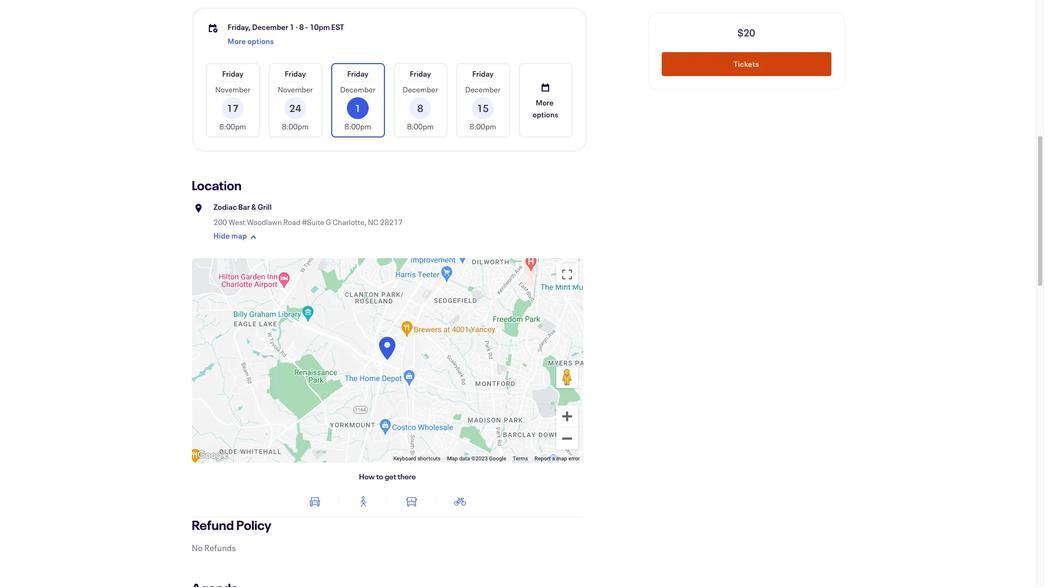 Task type: vqa. For each thing, say whether or not it's contained in the screenshot.
Bar
yes



Task type: describe. For each thing, give the bounding box(es) containing it.
terms
[[513, 456, 528, 462]]

friday, december 1 · 8 - 10pm est more options
[[228, 22, 344, 46]]

how to get there
[[359, 472, 416, 482]]

hide map
[[213, 231, 247, 241]]

$20
[[738, 26, 755, 39]]

terms link
[[513, 456, 528, 462]]

auto_svg image
[[308, 495, 321, 508]]

get
[[385, 472, 396, 482]]

10pm
[[310, 22, 330, 32]]

map inside dropdown button
[[231, 231, 247, 241]]

a
[[552, 456, 555, 462]]

refund
[[192, 517, 234, 534]]

1 horizontal spatial more options button
[[520, 64, 571, 137]]

options inside 'friday, december 1 · 8 - 10pm est more options'
[[247, 36, 274, 46]]

keyboard shortcuts button
[[393, 455, 441, 463]]

200
[[213, 217, 227, 227]]

friday for 15
[[472, 69, 494, 79]]

more options
[[533, 97, 558, 119]]

1 inside 'friday, december 1 · 8 - 10pm est more options'
[[290, 22, 294, 32]]

google image
[[194, 449, 230, 463]]

nc
[[368, 217, 379, 227]]

december for 8
[[403, 84, 438, 95]]

zodiac bar & grill 200 west woodlawn road #suite g charlotte, nc 28217
[[213, 202, 403, 227]]

google
[[489, 456, 506, 462]]

road
[[283, 217, 301, 227]]

friday for 1
[[347, 69, 368, 79]]

charlotte,
[[333, 217, 366, 227]]

bar
[[238, 202, 250, 212]]

west
[[229, 217, 245, 227]]

woodlawn
[[247, 217, 282, 227]]

december for 1
[[340, 84, 376, 95]]

bike_svg image
[[454, 495, 467, 508]]

map inside how to get there region
[[556, 456, 567, 462]]

keyboard shortcuts
[[393, 456, 441, 462]]

8:00pm for 1
[[344, 121, 371, 132]]

8:00pm for 8
[[407, 121, 434, 132]]

hide
[[213, 231, 230, 241]]

17
[[227, 102, 239, 115]]

keyboard
[[393, 456, 416, 462]]

data
[[459, 456, 470, 462]]

there
[[398, 472, 416, 482]]

grill
[[258, 202, 272, 212]]

report
[[535, 456, 551, 462]]

8:00pm for 15
[[470, 121, 496, 132]]

november for 24
[[278, 84, 313, 95]]

0 vertical spatial more options button
[[228, 33, 274, 50]]

december inside 'friday, december 1 · 8 - 10pm est more options'
[[252, 22, 288, 32]]

hide map button
[[213, 228, 260, 245]]

15
[[477, 102, 489, 115]]

how to get there region
[[187, 247, 605, 525]]



Task type: locate. For each thing, give the bounding box(es) containing it.
more
[[228, 36, 246, 46], [536, 97, 554, 107]]

·
[[296, 22, 298, 32]]

map data ©2023 google
[[447, 456, 506, 462]]

report a map error
[[535, 456, 580, 462]]

1 vertical spatial options
[[533, 109, 558, 119]]

0 vertical spatial map
[[231, 231, 247, 241]]

location
[[192, 177, 242, 194]]

friday for 17
[[222, 69, 243, 79]]

0 horizontal spatial options
[[247, 36, 274, 46]]

no refunds
[[192, 542, 236, 554]]

24
[[289, 102, 301, 115]]

december for 15
[[465, 84, 501, 95]]

november up 17
[[215, 84, 250, 95]]

more options button
[[228, 33, 274, 50], [520, 64, 571, 137]]

map down west
[[231, 231, 247, 241]]

est
[[331, 22, 344, 32]]

december
[[252, 22, 288, 32], [340, 84, 376, 95], [403, 84, 438, 95], [465, 84, 501, 95]]

2 8:00pm from the left
[[282, 121, 309, 132]]

friday for 8
[[410, 69, 431, 79]]

how
[[359, 472, 375, 482]]

&
[[251, 202, 256, 212]]

november for 17
[[215, 84, 250, 95]]

1 horizontal spatial more
[[536, 97, 554, 107]]

0 vertical spatial more
[[228, 36, 246, 46]]

1 vertical spatial more options button
[[520, 64, 571, 137]]

0 vertical spatial 8
[[299, 22, 304, 32]]

november up 24
[[278, 84, 313, 95]]

1 horizontal spatial map
[[556, 456, 567, 462]]

more inside 'friday, december 1 · 8 - 10pm est more options'
[[228, 36, 246, 46]]

4 8:00pm from the left
[[407, 121, 434, 132]]

1
[[290, 22, 294, 32], [355, 102, 361, 115]]

0 horizontal spatial more options button
[[228, 33, 274, 50]]

november
[[215, 84, 250, 95], [278, 84, 313, 95]]

1 8:00pm from the left
[[219, 121, 246, 132]]

1 vertical spatial map
[[556, 456, 567, 462]]

8:00pm for 17
[[219, 121, 246, 132]]

8:00pm
[[219, 121, 246, 132], [282, 121, 309, 132], [344, 121, 371, 132], [407, 121, 434, 132], [470, 121, 496, 132]]

28217
[[380, 217, 403, 227]]

8 inside 'friday, december 1 · 8 - 10pm est more options'
[[299, 22, 304, 32]]

friday
[[222, 69, 243, 79], [285, 69, 306, 79], [347, 69, 368, 79], [410, 69, 431, 79], [472, 69, 494, 79]]

bus_svg image
[[405, 495, 418, 508]]

map
[[447, 456, 458, 462]]

2 friday from the left
[[285, 69, 306, 79]]

1 horizontal spatial 8
[[417, 102, 423, 115]]

map
[[231, 231, 247, 241], [556, 456, 567, 462]]

0 vertical spatial options
[[247, 36, 274, 46]]

0 horizontal spatial 1
[[290, 22, 294, 32]]

friday,
[[228, 22, 251, 32]]

1 vertical spatial 8
[[417, 102, 423, 115]]

1 vertical spatial more
[[536, 97, 554, 107]]

-
[[305, 22, 308, 32]]

refund policy
[[192, 517, 271, 534]]

tickets
[[734, 59, 759, 69]]

©2023
[[471, 456, 488, 462]]

1 november from the left
[[215, 84, 250, 95]]

options
[[247, 36, 274, 46], [533, 109, 558, 119]]

0 horizontal spatial map
[[231, 231, 247, 241]]

1 horizontal spatial november
[[278, 84, 313, 95]]

0 horizontal spatial more
[[228, 36, 246, 46]]

4 friday from the left
[[410, 69, 431, 79]]

0 horizontal spatial 8
[[299, 22, 304, 32]]

5 8:00pm from the left
[[470, 121, 496, 132]]

2 november from the left
[[278, 84, 313, 95]]

to
[[376, 472, 383, 482]]

policy
[[236, 517, 271, 534]]

no
[[192, 542, 203, 554]]

1 horizontal spatial 1
[[355, 102, 361, 115]]

0 horizontal spatial november
[[215, 84, 250, 95]]

map right a
[[556, 456, 567, 462]]

g
[[326, 217, 331, 227]]

1 horizontal spatial options
[[533, 109, 558, 119]]

tickets button
[[662, 52, 831, 76]]

error
[[569, 456, 580, 462]]

map region
[[187, 247, 605, 525]]

3 8:00pm from the left
[[344, 121, 371, 132]]

3 friday from the left
[[347, 69, 368, 79]]

1 friday from the left
[[222, 69, 243, 79]]

5 friday from the left
[[472, 69, 494, 79]]

#suite
[[302, 217, 324, 227]]

refunds
[[204, 542, 236, 554]]

1 vertical spatial 1
[[355, 102, 361, 115]]

zodiac
[[213, 202, 237, 212]]

8:00pm for 24
[[282, 121, 309, 132]]

8
[[299, 22, 304, 32], [417, 102, 423, 115]]

more inside more options
[[536, 97, 554, 107]]

shortcuts
[[417, 456, 441, 462]]

0 vertical spatial 1
[[290, 22, 294, 32]]

report a map error link
[[535, 456, 580, 462]]

friday for 24
[[285, 69, 306, 79]]



